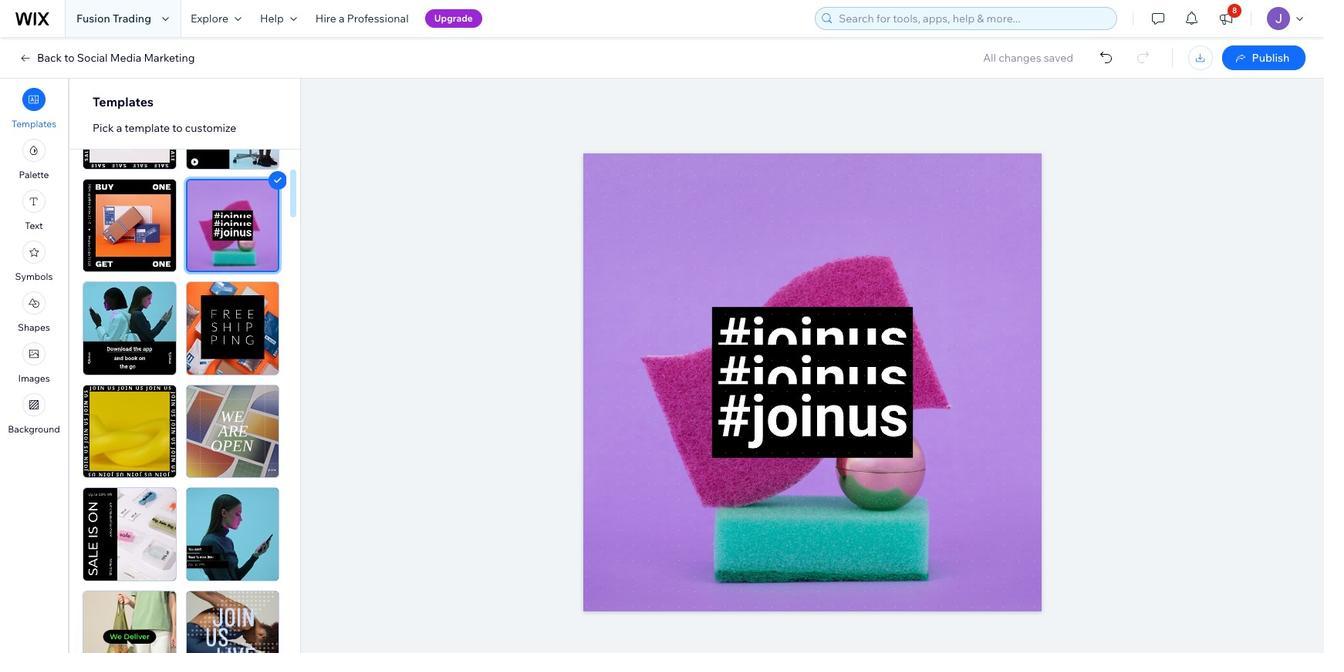 Task type: locate. For each thing, give the bounding box(es) containing it.
1 horizontal spatial to
[[172, 121, 183, 135]]

a
[[339, 12, 345, 25], [116, 121, 122, 135]]

8
[[1233, 5, 1237, 15]]

1 vertical spatial to
[[172, 121, 183, 135]]

marketing
[[144, 51, 195, 65]]

changes
[[999, 51, 1042, 65]]

explore
[[191, 12, 228, 25]]

publish button
[[1223, 46, 1306, 70]]

hire a professional link
[[306, 0, 418, 37]]

0 horizontal spatial templates
[[12, 118, 56, 130]]

templates up pick
[[93, 94, 154, 110]]

0 vertical spatial a
[[339, 12, 345, 25]]

palette
[[19, 169, 49, 181]]

1 vertical spatial a
[[116, 121, 122, 135]]

images
[[18, 373, 50, 384]]

media
[[110, 51, 141, 65]]

0 vertical spatial to
[[64, 51, 75, 65]]

background
[[8, 424, 60, 435]]

a right hire
[[339, 12, 345, 25]]

templates
[[93, 94, 154, 110], [12, 118, 56, 130]]

template
[[125, 121, 170, 135]]

to right 'back' on the top of the page
[[64, 51, 75, 65]]

Search for tools, apps, help & more... field
[[834, 8, 1112, 29]]

hire
[[316, 12, 336, 25]]

a for professional
[[339, 12, 345, 25]]

1 horizontal spatial templates
[[93, 94, 154, 110]]

pick a template to customize
[[93, 121, 237, 135]]

to right template
[[172, 121, 183, 135]]

professional
[[347, 12, 409, 25]]

to
[[64, 51, 75, 65], [172, 121, 183, 135]]

menu
[[0, 83, 68, 440]]

0 horizontal spatial a
[[116, 121, 122, 135]]

menu containing templates
[[0, 83, 68, 440]]

1 horizontal spatial a
[[339, 12, 345, 25]]

templates up palette button
[[12, 118, 56, 130]]

0 horizontal spatial to
[[64, 51, 75, 65]]

shapes
[[18, 322, 50, 333]]

all changes saved
[[984, 51, 1074, 65]]

customize
[[185, 121, 237, 135]]

a right pick
[[116, 121, 122, 135]]

back to social media marketing button
[[19, 51, 195, 65]]



Task type: vqa. For each thing, say whether or not it's contained in the screenshot.
HIRE A PROFESSIONAL
yes



Task type: describe. For each thing, give the bounding box(es) containing it.
palette button
[[19, 139, 49, 181]]

hire a professional
[[316, 12, 409, 25]]

symbols
[[15, 271, 53, 282]]

0 vertical spatial templates
[[93, 94, 154, 110]]

help
[[260, 12, 284, 25]]

images button
[[18, 343, 50, 384]]

trading
[[113, 12, 151, 25]]

symbols button
[[15, 241, 53, 282]]

fusion
[[76, 12, 110, 25]]

background button
[[8, 394, 60, 435]]

help button
[[251, 0, 306, 37]]

shapes button
[[18, 292, 50, 333]]

back
[[37, 51, 62, 65]]

8 button
[[1209, 0, 1243, 37]]

templates button
[[12, 88, 56, 130]]

publish
[[1252, 51, 1290, 65]]

saved
[[1044, 51, 1074, 65]]

pick
[[93, 121, 114, 135]]

all
[[984, 51, 996, 65]]

upgrade
[[434, 12, 473, 24]]

1 vertical spatial templates
[[12, 118, 56, 130]]

upgrade button
[[425, 9, 482, 28]]

fusion trading
[[76, 12, 151, 25]]

text button
[[22, 190, 46, 232]]

a for template
[[116, 121, 122, 135]]

social
[[77, 51, 108, 65]]

back to social media marketing
[[37, 51, 195, 65]]

text
[[25, 220, 43, 232]]



